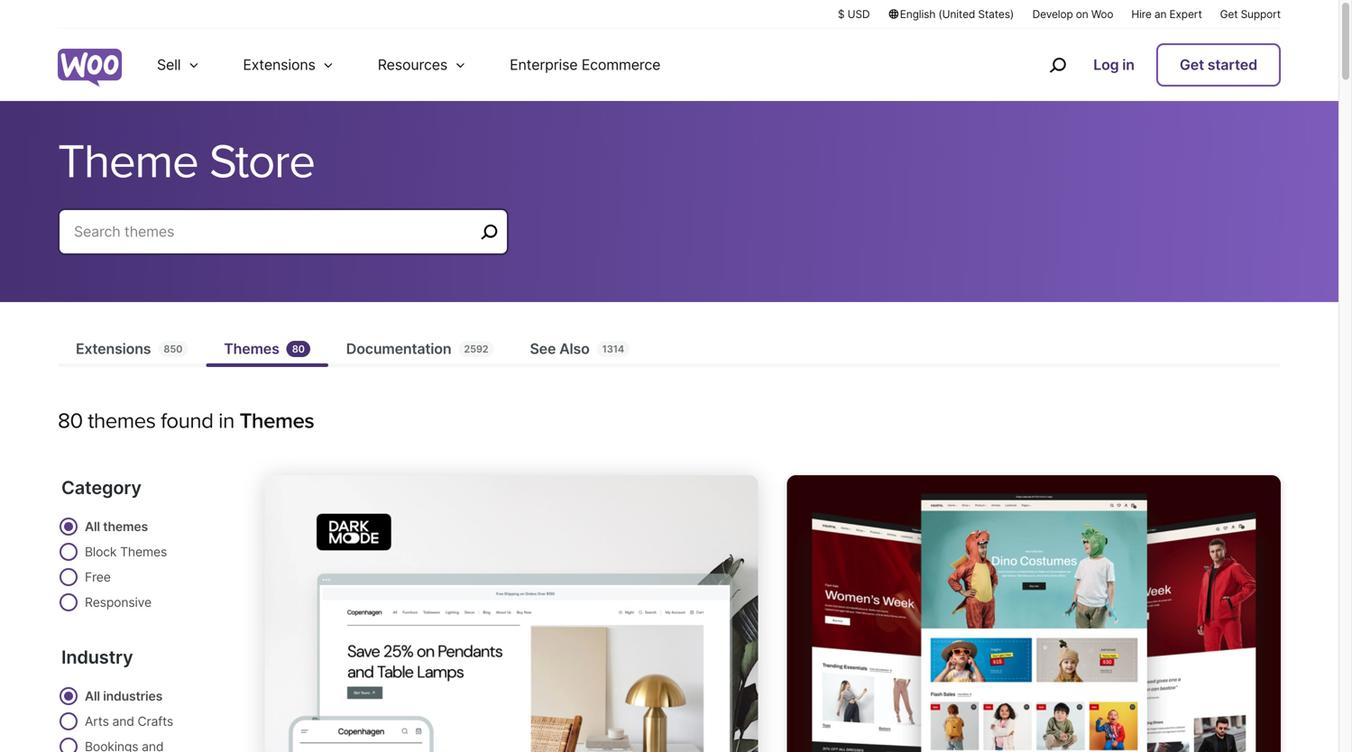 Task type: locate. For each thing, give the bounding box(es) containing it.
see
[[530, 340, 556, 358]]

get inside service navigation menu element
[[1180, 56, 1205, 74]]

1 horizontal spatial get
[[1220, 8, 1238, 21]]

log in link
[[1087, 45, 1142, 85]]

0 horizontal spatial 80
[[58, 408, 83, 434]]

english
[[900, 8, 936, 21]]

develop
[[1033, 8, 1073, 21]]

get left started at the top of page
[[1180, 56, 1205, 74]]

1 vertical spatial all
[[85, 689, 100, 704]]

in right the found
[[219, 408, 234, 434]]

get for get support
[[1220, 8, 1238, 21]]

80
[[292, 343, 305, 355], [58, 408, 83, 434]]

theme
[[58, 134, 198, 191]]

1 vertical spatial themes
[[103, 519, 148, 535]]

0 vertical spatial themes
[[88, 408, 156, 434]]

all up arts
[[85, 689, 100, 704]]

get left support
[[1220, 8, 1238, 21]]

service navigation menu element
[[1011, 36, 1281, 94]]

hire an expert link
[[1132, 6, 1202, 22]]

2592
[[464, 343, 489, 355]]

in
[[1123, 56, 1135, 74], [219, 408, 234, 434]]

get support link
[[1220, 6, 1281, 22]]

expert
[[1170, 8, 1202, 21]]

hire
[[1132, 8, 1152, 21]]

get started link
[[1157, 43, 1281, 87]]

themes right '850'
[[224, 340, 279, 358]]

themes up block themes
[[103, 519, 148, 535]]

extensions
[[243, 56, 316, 74], [76, 340, 151, 358]]

1 horizontal spatial extensions
[[243, 56, 316, 74]]

$ usd button
[[838, 6, 870, 22]]

1 vertical spatial in
[[219, 408, 234, 434]]

0 horizontal spatial get
[[1180, 56, 1205, 74]]

0 horizontal spatial in
[[219, 408, 234, 434]]

in inside service navigation menu element
[[1123, 56, 1135, 74]]

1 horizontal spatial 80
[[292, 343, 305, 355]]

0 vertical spatial all
[[85, 519, 100, 535]]

enterprise ecommerce
[[510, 56, 661, 74]]

all themes
[[85, 519, 148, 535]]

None search field
[[58, 208, 509, 277]]

all
[[85, 519, 100, 535], [85, 689, 100, 704]]

0 vertical spatial in
[[1123, 56, 1135, 74]]

80 for 80 themes found in themes
[[58, 408, 83, 434]]

0 vertical spatial extensions
[[243, 56, 316, 74]]

all for category
[[85, 519, 100, 535]]

store
[[209, 134, 315, 191]]

1 vertical spatial themes
[[240, 408, 314, 434]]

0 vertical spatial 80
[[292, 343, 305, 355]]

1 vertical spatial extensions
[[76, 340, 151, 358]]

english (united states) button
[[888, 6, 1015, 22]]

enterprise ecommerce link
[[488, 29, 682, 101]]

documentation
[[346, 340, 452, 358]]

also
[[560, 340, 590, 358]]

themes left the found
[[88, 408, 156, 434]]

themes right the found
[[240, 408, 314, 434]]

Search themes search field
[[74, 219, 475, 245]]

woo
[[1092, 8, 1114, 21]]

1 all from the top
[[85, 519, 100, 535]]

see also
[[530, 340, 590, 358]]

themes down all themes on the left bottom of the page
[[120, 545, 167, 560]]

80 themes found in themes
[[58, 408, 314, 434]]

0 vertical spatial get
[[1220, 8, 1238, 21]]

in right log
[[1123, 56, 1135, 74]]

themes
[[224, 340, 279, 358], [240, 408, 314, 434], [120, 545, 167, 560]]

enterprise
[[510, 56, 578, 74]]

1 horizontal spatial in
[[1123, 56, 1135, 74]]

extensions inside button
[[243, 56, 316, 74]]

1 vertical spatial 80
[[58, 408, 83, 434]]

80 for 80
[[292, 343, 305, 355]]

get started
[[1180, 56, 1258, 74]]

1 vertical spatial get
[[1180, 56, 1205, 74]]

2 all from the top
[[85, 689, 100, 704]]

themes for 80
[[88, 408, 156, 434]]

block
[[85, 545, 117, 560]]

block themes
[[85, 545, 167, 560]]

all up block
[[85, 519, 100, 535]]

get support
[[1220, 8, 1281, 21]]

usd
[[848, 8, 870, 21]]

themes for all
[[103, 519, 148, 535]]

themes
[[88, 408, 156, 434], [103, 519, 148, 535]]

get
[[1220, 8, 1238, 21], [1180, 56, 1205, 74]]



Task type: vqa. For each thing, say whether or not it's contained in the screenshot.
30-day money-back guarantee We're so confident in our WooCommerce offering that we offer a 30-day money-back guarantee if you are unhappy with our products or service. day
no



Task type: describe. For each thing, give the bounding box(es) containing it.
850
[[164, 343, 183, 355]]

2 vertical spatial themes
[[120, 545, 167, 560]]

sell
[[157, 56, 181, 74]]

and
[[112, 714, 134, 730]]

english (united states)
[[900, 8, 1014, 21]]

industries
[[103, 689, 163, 704]]

arts
[[85, 714, 109, 730]]

resources button
[[356, 29, 488, 101]]

all industries
[[85, 689, 163, 704]]

found
[[161, 408, 213, 434]]

log
[[1094, 56, 1119, 74]]

1314
[[602, 343, 624, 355]]

(united
[[939, 8, 976, 21]]

support
[[1241, 8, 1281, 21]]

$ usd
[[838, 8, 870, 21]]

develop on woo link
[[1033, 6, 1114, 22]]

started
[[1208, 56, 1258, 74]]

crafts
[[138, 714, 173, 730]]

arts and crafts
[[85, 714, 173, 730]]

an
[[1155, 8, 1167, 21]]

search image
[[1043, 51, 1072, 79]]

$
[[838, 8, 845, 21]]

get for get started
[[1180, 56, 1205, 74]]

resources
[[378, 56, 448, 74]]

0 vertical spatial themes
[[224, 340, 279, 358]]

hire an expert
[[1132, 8, 1202, 21]]

sell button
[[135, 29, 221, 101]]

log in
[[1094, 56, 1135, 74]]

develop on woo
[[1033, 8, 1114, 21]]

industry
[[61, 647, 133, 669]]

extensions button
[[221, 29, 356, 101]]

free
[[85, 570, 111, 585]]

theme store
[[58, 134, 315, 191]]

category
[[61, 477, 141, 499]]

all for industry
[[85, 689, 100, 704]]

0 horizontal spatial extensions
[[76, 340, 151, 358]]

states)
[[978, 8, 1014, 21]]

ecommerce
[[582, 56, 661, 74]]

on
[[1076, 8, 1089, 21]]

responsive
[[85, 595, 152, 610]]



